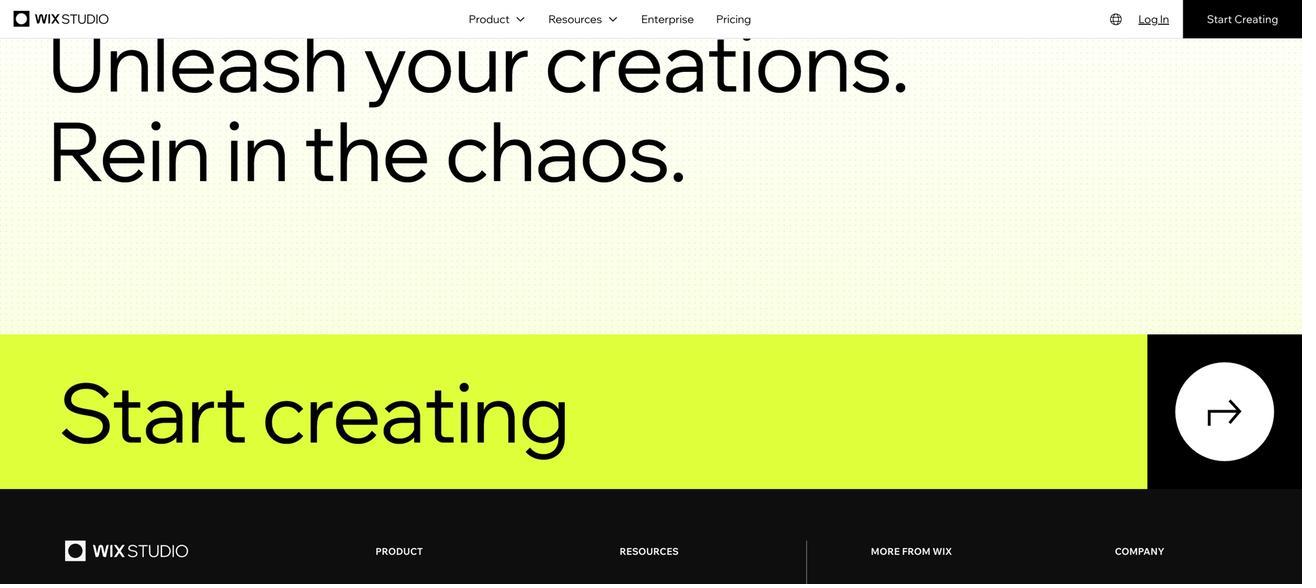 Task type: describe. For each thing, give the bounding box(es) containing it.
unleash
[[47, 9, 349, 112]]

from
[[902, 545, 931, 557]]

product button
[[458, 0, 538, 38]]

chaos.
[[445, 99, 687, 201]]

wix logo, homepage image
[[14, 11, 112, 27]]

product inside button
[[469, 12, 510, 26]]

wix
[[933, 545, 953, 557]]

log in link
[[1139, 12, 1170, 26]]

creating
[[255, 361, 563, 463]]

resources inside button
[[549, 12, 602, 26]]

pricing
[[717, 12, 751, 26]]

creations.
[[544, 9, 909, 112]]

in
[[1161, 12, 1170, 26]]

resources button
[[538, 0, 630, 38]]

pricing link
[[706, 0, 763, 38]]

unleash your creations.
[[47, 9, 924, 112]]

1 vertical spatial product
[[376, 545, 423, 557]]

the
[[304, 99, 430, 201]]

more
[[871, 545, 900, 557]]

1 vertical spatial resources
[[620, 545, 679, 557]]

your
[[364, 9, 529, 112]]

log
[[1139, 12, 1159, 26]]

start creating link
[[1184, 0, 1303, 38]]

rein
[[47, 99, 211, 201]]

more from wix
[[871, 545, 953, 557]]



Task type: locate. For each thing, give the bounding box(es) containing it.
creating
[[1235, 12, 1279, 26]]

language selector, english selected image
[[1109, 11, 1125, 27]]

0 vertical spatial product
[[469, 12, 510, 26]]

enterprise link
[[630, 0, 706, 38]]

start
[[1208, 12, 1233, 26], [52, 361, 240, 463]]

0 vertical spatial start
[[1208, 12, 1233, 26]]

0 horizontal spatial start
[[52, 361, 240, 463]]

1 horizontal spatial product
[[469, 12, 510, 26]]

enterprise
[[642, 12, 694, 26]]

0 horizontal spatial resources
[[549, 12, 602, 26]]

log in
[[1139, 12, 1170, 26]]

0 vertical spatial resources
[[549, 12, 602, 26]]

1 horizontal spatial resources
[[620, 545, 679, 557]]

rein in the chaos.
[[47, 99, 687, 201]]

company
[[1115, 545, 1165, 557]]

resources
[[549, 12, 602, 26], [620, 545, 679, 557]]

wix studio logo, homepage image
[[65, 541, 193, 562]]

arrow pointing right image
[[1148, 334, 1303, 489], [1148, 334, 1303, 489]]

start for start creating
[[52, 361, 240, 463]]

start creating
[[52, 361, 563, 463]]

product
[[469, 12, 510, 26], [376, 545, 423, 557]]

1 horizontal spatial start
[[1208, 12, 1233, 26]]

1 vertical spatial start
[[52, 361, 240, 463]]

start creating
[[1208, 12, 1279, 26]]

0 horizontal spatial product
[[376, 545, 423, 557]]

in
[[226, 99, 289, 201]]

start for start creating
[[1208, 12, 1233, 26]]



Task type: vqa. For each thing, say whether or not it's contained in the screenshot.
leftmost START
yes



